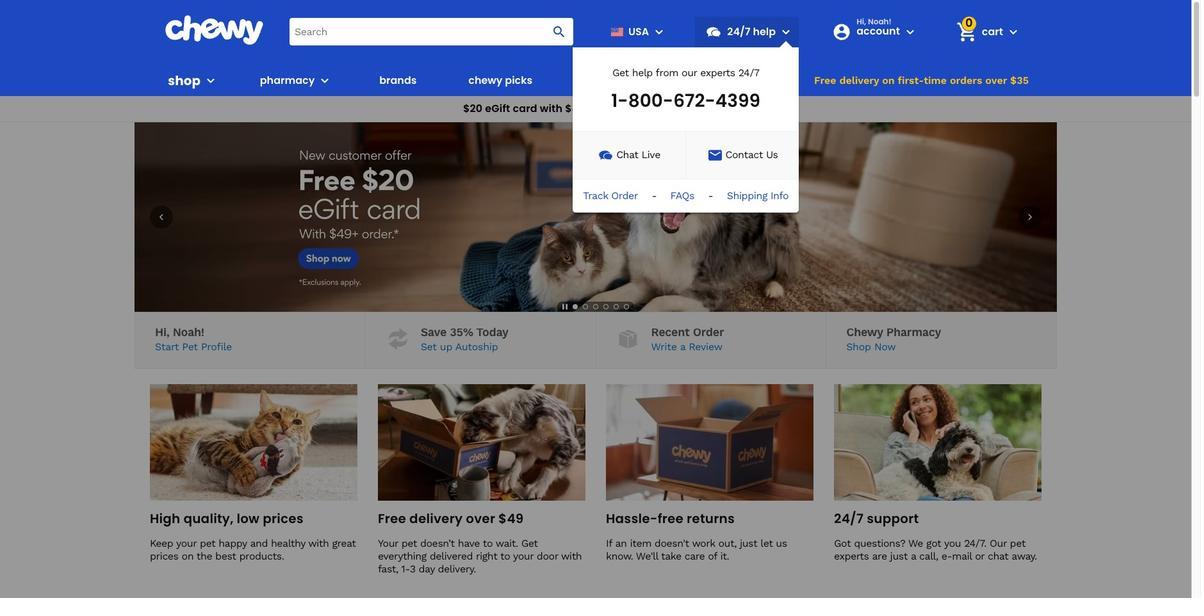 Task type: locate. For each thing, give the bounding box(es) containing it.
free for free delivery on first-time orders over $35
[[814, 74, 836, 86]]

1 horizontal spatial a
[[911, 550, 916, 563]]

chewy support image left chat
[[598, 147, 614, 163]]

pet
[[200, 538, 215, 550], [401, 538, 417, 550], [1010, 538, 1025, 550]]

0 horizontal spatial your
[[176, 538, 197, 550]]

order inside site banner
[[611, 189, 638, 201]]

1 vertical spatial to
[[500, 550, 510, 563]]

pet
[[182, 341, 198, 353]]

on inside keep your pet happy and healthy with great prices on the best products.
[[182, 550, 194, 563]]

shop
[[846, 341, 871, 353]]

1 horizontal spatial your
[[513, 550, 534, 563]]

0 horizontal spatial order
[[611, 189, 638, 201]]

with right card
[[540, 101, 563, 116]]

care
[[685, 550, 705, 563]]

chewy support image inside chat live button
[[598, 147, 614, 163]]

0 horizontal spatial help
[[632, 66, 653, 78]]

give back link
[[579, 65, 635, 96]]

$20 egift card with $49+ first order* use welcome link
[[0, 96, 1191, 122]]

products.
[[239, 550, 284, 563]]

a down we
[[911, 550, 916, 563]]

1 horizontal spatial get
[[612, 66, 629, 78]]

0 vertical spatial help
[[753, 24, 776, 39]]

an
[[615, 538, 627, 550]]

keep
[[150, 538, 173, 550]]

noah! inside hi, noah! start pet profile
[[173, 325, 204, 339]]

1 horizontal spatial delivery
[[839, 74, 879, 86]]

help left help menu icon
[[753, 24, 776, 39]]

order
[[611, 189, 638, 201], [693, 325, 724, 339]]

24/7 left help menu icon
[[727, 24, 750, 39]]

experts down the 'got'
[[834, 550, 869, 563]]

1 vertical spatial over
[[466, 510, 495, 528]]

your up the
[[176, 538, 197, 550]]

today's
[[700, 73, 738, 88]]

noah! up pet
[[173, 325, 204, 339]]

take
[[661, 550, 681, 563]]

contact us link
[[686, 132, 799, 178]]

free inside button
[[814, 74, 836, 86]]

delivery inside button
[[839, 74, 879, 86]]

save
[[421, 325, 446, 339]]

on left the
[[182, 550, 194, 563]]

0 vertical spatial chewy support image
[[705, 23, 722, 40]]

noah! inside hi, noah! account
[[868, 16, 891, 27]]

over
[[985, 74, 1007, 86], [466, 510, 495, 528]]

track
[[583, 189, 608, 201]]

$49
[[498, 510, 524, 528]]

0 horizontal spatial 1-
[[401, 563, 410, 575]]

order up review
[[693, 325, 724, 339]]

menu image for 'shop' popup button
[[203, 73, 218, 88]]

-
[[652, 189, 657, 201], [708, 189, 713, 201]]

0 horizontal spatial hi,
[[155, 325, 169, 339]]

get up 'door'
[[521, 538, 538, 550]]

to down wait.
[[500, 550, 510, 563]]

1 vertical spatial help
[[632, 66, 653, 78]]

pharmacy menu image
[[317, 73, 333, 88]]

0 horizontal spatial over
[[466, 510, 495, 528]]

menu image right shop
[[203, 73, 218, 88]]

hi, for account
[[857, 16, 866, 27]]

0 vertical spatial free
[[814, 74, 836, 86]]

1 vertical spatial on
[[182, 550, 194, 563]]

0 vertical spatial 24/7
[[727, 24, 750, 39]]

experts right our
[[700, 66, 735, 78]]

1- down everything
[[401, 563, 410, 575]]

1-
[[611, 88, 628, 113], [401, 563, 410, 575]]

healthy
[[271, 538, 305, 550]]

0 horizontal spatial chewy
[[468, 73, 503, 88]]

hi, left account menu icon
[[857, 16, 866, 27]]

prices up healthy
[[263, 510, 304, 528]]

chewy support image left 24/7 help
[[705, 23, 722, 40]]

a right write
[[680, 341, 685, 353]]

today
[[476, 325, 508, 339]]

0 vertical spatial noah!
[[868, 16, 891, 27]]

track order
[[583, 189, 638, 201]]

1 vertical spatial noah!
[[173, 325, 204, 339]]

delivery up doesn't at the left bottom of page
[[409, 510, 463, 528]]

1 horizontal spatial hi,
[[857, 16, 866, 27]]

0 vertical spatial 1-
[[611, 88, 628, 113]]

1 horizontal spatial over
[[985, 74, 1007, 86]]

your inside keep your pet happy and healthy with great prices on the best products.
[[176, 538, 197, 550]]

cart menu image
[[1006, 24, 1021, 39]]

pet up the
[[200, 538, 215, 550]]

1 horizontal spatial chewy support image
[[705, 23, 722, 40]]

with
[[540, 101, 563, 116], [308, 538, 329, 550], [561, 550, 582, 563]]

a inside "recent order write a review"
[[680, 341, 685, 353]]

shop button
[[168, 65, 218, 96]]

with left great
[[308, 538, 329, 550]]

on left first-
[[882, 74, 895, 86]]

1 horizontal spatial order
[[693, 325, 724, 339]]

0 horizontal spatial delivery
[[409, 510, 463, 528]]

delivery left first-
[[839, 74, 879, 86]]

everything
[[378, 550, 426, 563]]

1 vertical spatial experts
[[834, 550, 869, 563]]

1 horizontal spatial menu image
[[652, 24, 667, 39]]

1 vertical spatial just
[[890, 550, 908, 563]]

free delivery on first-time orders over $35 button
[[810, 65, 1033, 96]]

experts inside site banner
[[700, 66, 735, 78]]

chewy for chewy picks
[[468, 73, 503, 88]]

0 horizontal spatial get
[[521, 538, 538, 550]]

1 horizontal spatial just
[[890, 550, 908, 563]]

2 vertical spatial 24/7
[[834, 510, 864, 528]]

returns
[[687, 510, 735, 528]]

delivered
[[430, 550, 473, 563]]

1 vertical spatial hi,
[[155, 325, 169, 339]]

1 vertical spatial your
[[513, 550, 534, 563]]

chat live
[[616, 149, 660, 161]]

of
[[708, 550, 717, 563]]

/ image
[[385, 327, 410, 352]]

hi, inside hi, noah! start pet profile
[[155, 325, 169, 339]]

prices
[[263, 510, 304, 528], [150, 550, 178, 563]]

give
[[584, 73, 606, 88]]

2 pet from the left
[[401, 538, 417, 550]]

1 horizontal spatial to
[[500, 550, 510, 563]]

$20
[[463, 101, 483, 116]]

help for 24/7
[[753, 24, 776, 39]]

0 vertical spatial chewy
[[468, 73, 503, 88]]

1 vertical spatial delivery
[[409, 510, 463, 528]]

0 horizontal spatial chewy support image
[[598, 147, 614, 163]]

shipping
[[727, 189, 767, 201]]

1 vertical spatial chewy support image
[[598, 147, 614, 163]]

1 horizontal spatial chewy
[[846, 325, 883, 339]]

to
[[483, 538, 493, 550], [500, 550, 510, 563]]

pet up away.
[[1010, 538, 1025, 550]]

chewy support image inside 24/7 help link
[[705, 23, 722, 40]]

picks
[[505, 73, 532, 88]]

orders
[[950, 74, 982, 86]]

help menu image
[[778, 24, 794, 39]]

pet up everything
[[401, 538, 417, 550]]

happy
[[219, 538, 247, 550]]

order inside "recent order write a review"
[[693, 325, 724, 339]]

prices down keep
[[150, 550, 178, 563]]

$49+
[[565, 101, 592, 116]]

over left $35
[[985, 74, 1007, 86]]

2 - from the left
[[708, 189, 713, 201]]

noah! left account menu icon
[[868, 16, 891, 27]]

1- inside site banner
[[611, 88, 628, 113]]

1 vertical spatial a
[[911, 550, 916, 563]]

1 horizontal spatial experts
[[834, 550, 869, 563]]

1 - from the left
[[652, 189, 657, 201]]

hassle-
[[606, 510, 658, 528]]

1 horizontal spatial on
[[882, 74, 895, 86]]

0 horizontal spatial on
[[182, 550, 194, 563]]

0 horizontal spatial pet
[[200, 538, 215, 550]]

0 vertical spatial your
[[176, 538, 197, 550]]

delivery
[[839, 74, 879, 86], [409, 510, 463, 528]]

0 horizontal spatial free
[[378, 510, 406, 528]]

1 vertical spatial 1-
[[401, 563, 410, 575]]

on
[[882, 74, 895, 86], [182, 550, 194, 563]]

1 horizontal spatial free
[[814, 74, 836, 86]]

hi, noah! account
[[857, 16, 900, 38]]

0 horizontal spatial experts
[[700, 66, 735, 78]]

profile
[[201, 341, 232, 353]]

0 vertical spatial hi,
[[857, 16, 866, 27]]

help left 'from'
[[632, 66, 653, 78]]

get inside your pet doesn't have to wait. get everything delivered right to your door with fast, 1-3 day delivery.
[[521, 538, 538, 550]]

0 vertical spatial over
[[985, 74, 1007, 86]]

order right "track"
[[611, 189, 638, 201]]

just right are
[[890, 550, 908, 563]]

chewy up shop
[[846, 325, 883, 339]]

with right 'door'
[[561, 550, 582, 563]]

great
[[332, 538, 356, 550]]

chewy home image
[[165, 15, 264, 45]]

1- down back
[[611, 88, 628, 113]]

0 vertical spatial get
[[612, 66, 629, 78]]

0 vertical spatial to
[[483, 538, 493, 550]]

us
[[766, 149, 778, 161]]

1 vertical spatial prices
[[150, 550, 178, 563]]

best
[[215, 550, 236, 563]]

24/7 up 4399
[[738, 66, 759, 78]]

hi,
[[857, 16, 866, 27], [155, 325, 169, 339]]

help for get
[[632, 66, 653, 78]]

3 pet from the left
[[1010, 538, 1025, 550]]

0 horizontal spatial a
[[680, 341, 685, 353]]

recent order write a review
[[651, 325, 724, 353]]

1 horizontal spatial -
[[708, 189, 713, 201]]

review
[[689, 341, 722, 353]]

hi, inside hi, noah! account
[[857, 16, 866, 27]]

1 horizontal spatial noah!
[[868, 16, 891, 27]]

1 vertical spatial get
[[521, 538, 538, 550]]

1 vertical spatial free
[[378, 510, 406, 528]]

0 vertical spatial experts
[[700, 66, 735, 78]]

0 vertical spatial order
[[611, 189, 638, 201]]

contact
[[725, 149, 763, 161]]

- left "faqs" link
[[652, 189, 657, 201]]

we
[[908, 538, 923, 550]]

account
[[857, 23, 900, 38]]

- right faqs
[[708, 189, 713, 201]]

with inside your pet doesn't have to wait. get everything delivered right to your door with fast, 1-3 day delivery.
[[561, 550, 582, 563]]

site banner
[[0, 0, 1191, 212]]

chewy inside chewy pharmacy shop now
[[846, 325, 883, 339]]

1 pet from the left
[[200, 538, 215, 550]]

1 vertical spatial with
[[308, 538, 329, 550]]

chewy inside site banner
[[468, 73, 503, 88]]

experts
[[700, 66, 735, 78], [834, 550, 869, 563]]

mail
[[952, 550, 972, 563]]

0 horizontal spatial to
[[483, 538, 493, 550]]

your down wait.
[[513, 550, 534, 563]]

1 vertical spatial order
[[693, 325, 724, 339]]

0 horizontal spatial just
[[740, 538, 757, 550]]

1 horizontal spatial 1-
[[611, 88, 628, 113]]

noah! for account
[[868, 16, 891, 27]]

hi, for start pet profile
[[155, 325, 169, 339]]

hi, up start
[[155, 325, 169, 339]]

menu image right usa on the top of page
[[652, 24, 667, 39]]

0 horizontal spatial -
[[652, 189, 657, 201]]

24/7 inside 24/7 help link
[[727, 24, 750, 39]]

over up have
[[466, 510, 495, 528]]

chewy support image
[[705, 23, 722, 40], [598, 147, 614, 163]]

$20 egift card with $49+ first order* use welcome
[[463, 101, 728, 116]]

1 vertical spatial chewy
[[846, 325, 883, 339]]

deals
[[740, 73, 769, 88]]

1 vertical spatial menu image
[[203, 73, 218, 88]]

menu image inside 'shop' popup button
[[203, 73, 218, 88]]

1 horizontal spatial pet
[[401, 538, 417, 550]]

24/7 help
[[727, 24, 776, 39]]

to up right
[[483, 538, 493, 550]]

write
[[651, 341, 677, 353]]

0 vertical spatial prices
[[263, 510, 304, 528]]

2 vertical spatial with
[[561, 550, 582, 563]]

0 vertical spatial just
[[740, 538, 757, 550]]

just left let
[[740, 538, 757, 550]]

the
[[196, 550, 212, 563]]

0 vertical spatial a
[[680, 341, 685, 353]]

0 horizontal spatial prices
[[150, 550, 178, 563]]

your
[[378, 538, 398, 550]]

questions?
[[854, 538, 905, 550]]

shipping info
[[727, 189, 789, 201]]

0 horizontal spatial menu image
[[203, 73, 218, 88]]

24/7 for 24/7 support
[[834, 510, 864, 528]]

0 vertical spatial with
[[540, 101, 563, 116]]

up
[[440, 341, 452, 353]]

menu image inside "usa" dropdown button
[[652, 24, 667, 39]]

2 horizontal spatial pet
[[1010, 538, 1025, 550]]

doesn't
[[420, 538, 455, 550]]

delivery for over
[[409, 510, 463, 528]]

get
[[612, 66, 629, 78], [521, 538, 538, 550]]

24/7 up the 'got'
[[834, 510, 864, 528]]

just inside if an item doesn't work out, just let us know. we'll take care of it.
[[740, 538, 757, 550]]

your pet doesn't have to wait. get everything delivered right to your door with fast, 1-3 day delivery.
[[378, 538, 582, 575]]

0 vertical spatial menu image
[[652, 24, 667, 39]]

menu image
[[652, 24, 667, 39], [203, 73, 218, 88]]

quality,
[[183, 510, 233, 528]]

pharmacy
[[886, 325, 941, 339]]

we'll
[[636, 550, 658, 563]]

get inside site banner
[[612, 66, 629, 78]]

0 vertical spatial delivery
[[839, 74, 879, 86]]

0 vertical spatial on
[[882, 74, 895, 86]]

chewy up egift
[[468, 73, 503, 88]]

0 horizontal spatial noah!
[[173, 325, 204, 339]]

1 horizontal spatial help
[[753, 24, 776, 39]]

get right give
[[612, 66, 629, 78]]



Task type: vqa. For each thing, say whether or not it's contained in the screenshot.
/mo
no



Task type: describe. For each thing, give the bounding box(es) containing it.
save 35% today set up autoship
[[421, 325, 508, 353]]

your inside your pet doesn't have to wait. get everything delivered right to your door with fast, 1-3 day delivery.
[[513, 550, 534, 563]]

faqs
[[670, 189, 694, 201]]

stop automatic slide show image
[[560, 302, 570, 312]]

24/7 support
[[834, 510, 919, 528]]

order for recent
[[693, 325, 724, 339]]

chewy pharmacy shop now
[[846, 325, 941, 353]]

usa button
[[605, 16, 667, 47]]

card
[[513, 101, 537, 116]]

3
[[410, 563, 415, 575]]

menu image for "usa" dropdown button
[[652, 24, 667, 39]]

get help from our experts 24/7
[[612, 66, 759, 78]]

chewy picks link
[[463, 65, 538, 96]]

first-
[[898, 74, 924, 86]]

chewy picks
[[468, 73, 532, 88]]

today's deals
[[700, 73, 769, 88]]

and
[[250, 538, 268, 550]]

work
[[692, 538, 715, 550]]

24/7.
[[964, 538, 986, 550]]

$35
[[1010, 74, 1029, 86]]

shop
[[168, 71, 200, 89]]

experts inside got questions? we got you 24/7. our pet experts are just a call, e-mail or chat away.
[[834, 550, 869, 563]]

keep your pet happy and healthy with great prices on the best products.
[[150, 538, 356, 563]]

cart
[[982, 24, 1003, 39]]

24/7 help link
[[700, 16, 776, 47]]

1 vertical spatial 24/7
[[738, 66, 759, 78]]

0
[[965, 15, 973, 31]]

egift
[[485, 101, 510, 116]]

chat live button
[[573, 132, 685, 178]]

low
[[237, 510, 260, 528]]

delivery.
[[438, 563, 476, 575]]

/ image
[[616, 327, 641, 352]]

brands link
[[374, 65, 422, 96]]

autoship
[[455, 341, 498, 353]]

24/7 for 24/7 help
[[727, 24, 750, 39]]

our
[[682, 66, 697, 78]]

pharmacy
[[260, 73, 315, 88]]

give back
[[584, 73, 635, 88]]

right
[[476, 550, 497, 563]]

high
[[150, 510, 180, 528]]

order*
[[618, 101, 652, 116]]

order for track
[[611, 189, 638, 201]]

new customer offer. free $20 egift card with $49+ order* shop now. image
[[135, 122, 1057, 312]]

items image
[[955, 20, 978, 43]]

over inside button
[[985, 74, 1007, 86]]

free delivery on first-time orders over $35
[[814, 74, 1029, 86]]

call,
[[919, 550, 938, 563]]

got
[[834, 538, 851, 550]]

account menu image
[[902, 24, 918, 39]]

time
[[924, 74, 947, 86]]

a inside got questions? we got you 24/7. our pet experts are just a call, e-mail or chat away.
[[911, 550, 916, 563]]

noah! for start
[[173, 325, 204, 339]]

today's deals link
[[694, 65, 774, 96]]

first
[[595, 101, 615, 116]]

with inside $20 egift card with $49+ first order* use welcome link
[[540, 101, 563, 116]]

fast,
[[378, 563, 398, 575]]

our
[[990, 538, 1007, 550]]

you
[[944, 538, 961, 550]]

1 horizontal spatial prices
[[263, 510, 304, 528]]

know.
[[606, 550, 633, 563]]

free delivery over $49
[[378, 510, 524, 528]]

now
[[874, 341, 896, 353]]

if an item doesn't work out, just let us know. we'll take care of it.
[[606, 538, 787, 563]]

on inside button
[[882, 74, 895, 86]]

pet inside got questions? we got you 24/7. our pet experts are just a call, e-mail or chat away.
[[1010, 538, 1025, 550]]

us
[[776, 538, 787, 550]]

chat
[[988, 550, 1008, 563]]

use
[[655, 101, 674, 116]]

delivery for on
[[839, 74, 879, 86]]

1- inside your pet doesn't have to wait. get everything delivered right to your door with fast, 1-3 day delivery.
[[401, 563, 410, 575]]

from
[[656, 66, 678, 78]]

hi, noah! start pet profile
[[155, 325, 232, 353]]

672-
[[673, 88, 715, 113]]

chewy for chewy pharmacy shop now
[[846, 325, 883, 339]]

pharmacy link
[[255, 65, 315, 96]]

pet inside your pet doesn't have to wait. get everything delivered right to your door with fast, 1-3 day delivery.
[[401, 538, 417, 550]]

prices inside keep your pet happy and healthy with great prices on the best products.
[[150, 550, 178, 563]]

door
[[537, 550, 558, 563]]

chewy support image for chat live
[[598, 147, 614, 163]]

item
[[630, 538, 651, 550]]

just inside got questions? we got you 24/7. our pet experts are just a call, e-mail or chat away.
[[890, 550, 908, 563]]

chewy support image for 24/7 help
[[705, 23, 722, 40]]

welcome
[[676, 101, 728, 116]]

1-800-672-4399 link
[[611, 88, 760, 113]]

got questions? we got you 24/7. our pet experts are just a call, e-mail or chat away.
[[834, 538, 1037, 563]]

support
[[867, 510, 919, 528]]

out,
[[718, 538, 737, 550]]

doesn't
[[655, 538, 689, 550]]

it.
[[720, 550, 729, 563]]

pet inside keep your pet happy and healthy with great prices on the best products.
[[200, 538, 215, 550]]

got
[[926, 538, 941, 550]]

free
[[658, 510, 684, 528]]

choose slide to display. group
[[570, 302, 632, 312]]

brands
[[379, 73, 417, 88]]

Search text field
[[290, 18, 573, 45]]

Product search field
[[290, 18, 573, 45]]

with inside keep your pet happy and healthy with great prices on the best products.
[[308, 538, 329, 550]]

are
[[872, 550, 887, 563]]

set
[[421, 341, 437, 353]]

submit search image
[[552, 24, 567, 39]]

have
[[458, 538, 480, 550]]

or
[[975, 550, 984, 563]]

free for free delivery over $49
[[378, 510, 406, 528]]

live
[[641, 149, 660, 161]]

800-
[[628, 88, 673, 113]]

wait.
[[496, 538, 518, 550]]

chat
[[616, 149, 638, 161]]



